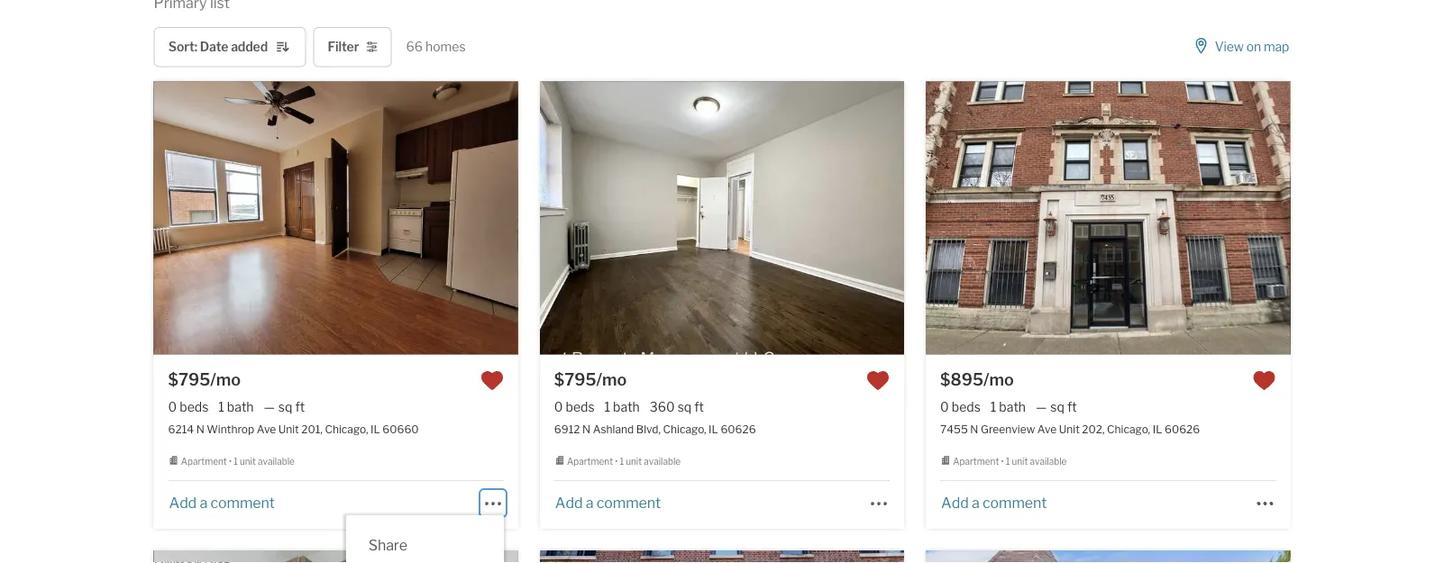 Task type: locate. For each thing, give the bounding box(es) containing it.
0 horizontal spatial apartment • 1 unit available
[[181, 456, 295, 467]]

apartment • 1 unit available down the greenview
[[953, 456, 1067, 467]]

1 bath for greenview
[[991, 400, 1026, 415]]

unit for $895 /mo
[[1059, 423, 1080, 436]]

• down ashland
[[615, 456, 618, 467]]

— sq ft up 6214 n winthrop ave unit 201, chicago, il 60660
[[264, 400, 305, 415]]

apartment • 1 unit available down the winthrop
[[181, 456, 295, 467]]

3 add a comment from the left
[[941, 494, 1047, 512]]

add a comment down the greenview
[[941, 494, 1047, 512]]

2 horizontal spatial bath
[[999, 400, 1026, 415]]

3 apartment from the left
[[953, 456, 999, 467]]

beds up 6214
[[180, 400, 209, 415]]

3 beds from the left
[[952, 400, 981, 415]]

1 horizontal spatial 0
[[554, 400, 563, 415]]

66
[[406, 39, 423, 55]]

1 /mo from the left
[[210, 370, 241, 390]]

1 bath up ashland
[[604, 400, 640, 415]]

beds for 7455
[[952, 400, 981, 415]]

1 horizontal spatial sq
[[678, 400, 692, 415]]

ave
[[257, 423, 276, 436], [1037, 423, 1057, 436]]

1 favorite button image from the left
[[480, 369, 504, 393]]

2 ave from the left
[[1037, 423, 1057, 436]]

— for $895 /mo
[[1036, 400, 1047, 415]]

/mo up the winthrop
[[210, 370, 241, 390]]

0 horizontal spatial add a comment
[[169, 494, 275, 512]]

•
[[229, 456, 232, 467], [615, 456, 618, 467], [1001, 456, 1004, 467]]

1 horizontal spatial bath
[[613, 400, 640, 415]]

3 add a comment button from the left
[[940, 494, 1048, 512]]

chicago, for $895 /mo
[[1107, 423, 1150, 436]]

sort
[[168, 39, 194, 55]]

1 photo of 6214 n winthrop ave unit 201, chicago, il 60660 image from the left
[[154, 81, 518, 355]]

0
[[168, 400, 177, 415], [554, 400, 563, 415], [940, 400, 949, 415]]

1 chicago, from the left
[[325, 423, 368, 436]]

1 horizontal spatial apartment
[[567, 456, 613, 467]]

0 up 7455
[[940, 400, 949, 415]]

add a comment for winthrop
[[169, 494, 275, 512]]

2 horizontal spatial comment
[[983, 494, 1047, 512]]

sort : date added
[[168, 39, 268, 55]]

3 sq from the left
[[1050, 400, 1065, 415]]

ave right the greenview
[[1037, 423, 1057, 436]]

1
[[218, 400, 224, 415], [604, 400, 610, 415], [991, 400, 996, 415], [234, 456, 238, 467], [620, 456, 624, 467], [1006, 456, 1010, 467]]

available down 7455 n greenview ave unit 202, chicago, il 60626
[[1030, 456, 1067, 467]]

photo of 6912 n ashland blvd, chicago, il 60626 image
[[540, 81, 904, 355], [904, 81, 1268, 355]]

available
[[258, 456, 295, 467], [644, 456, 681, 467], [1030, 456, 1067, 467]]

ft for $795 /mo
[[295, 400, 305, 415]]

$795
[[168, 370, 210, 390], [554, 370, 596, 390]]

2 horizontal spatial 1 bath
[[991, 400, 1026, 415]]

2 apartment from the left
[[567, 456, 613, 467]]

2 horizontal spatial unit
[[1012, 456, 1028, 467]]

on
[[1246, 39, 1261, 55]]

ft up 7455 n greenview ave unit 202, chicago, il 60626
[[1067, 400, 1077, 415]]

1 bath from the left
[[227, 400, 254, 415]]

unit left 201,
[[278, 423, 299, 436]]

0 beds
[[168, 400, 209, 415], [554, 400, 595, 415], [940, 400, 981, 415]]

1 horizontal spatial $795 /mo
[[554, 370, 627, 390]]

2 horizontal spatial beds
[[952, 400, 981, 415]]

view on map
[[1215, 39, 1289, 55]]

— sq ft up 7455 n greenview ave unit 202, chicago, il 60626
[[1036, 400, 1077, 415]]

sq for $895 /mo
[[1050, 400, 1065, 415]]

3 bath from the left
[[999, 400, 1026, 415]]

bath up the greenview
[[999, 400, 1026, 415]]

— up 7455 n greenview ave unit 202, chicago, il 60626
[[1036, 400, 1047, 415]]

2 add a comment from the left
[[555, 494, 661, 512]]

1 horizontal spatial add a comment
[[555, 494, 661, 512]]

3 comment from the left
[[983, 494, 1047, 512]]

1 horizontal spatial 60626
[[1165, 423, 1200, 436]]

1 horizontal spatial apartment • 1 unit available
[[567, 456, 681, 467]]

add down 6214
[[169, 494, 197, 512]]

favorite button image
[[1252, 369, 1276, 393]]

0 horizontal spatial available
[[258, 456, 295, 467]]

/mo
[[210, 370, 241, 390], [596, 370, 627, 390], [983, 370, 1014, 390]]

1 up the greenview
[[991, 400, 996, 415]]

0 for 6214
[[168, 400, 177, 415]]

favorite button checkbox
[[480, 369, 504, 393], [866, 369, 890, 393]]

1 horizontal spatial $795
[[554, 370, 596, 390]]

il
[[370, 423, 380, 436], [709, 423, 718, 436], [1153, 423, 1162, 436]]

60626
[[721, 423, 756, 436], [1165, 423, 1200, 436]]

2 horizontal spatial apartment • 1 unit available
[[953, 456, 1067, 467]]

bath up ashland
[[613, 400, 640, 415]]

favorite button image for 6214 n winthrop ave unit 201, chicago, il 60660
[[480, 369, 504, 393]]

2 apartment • 1 unit available from the left
[[567, 456, 681, 467]]

0 horizontal spatial unit
[[278, 423, 299, 436]]

bath for greenview
[[999, 400, 1026, 415]]

1 unit from the left
[[240, 456, 256, 467]]

1 bath up the greenview
[[991, 400, 1026, 415]]

share
[[368, 536, 407, 554]]

unit down the greenview
[[1012, 456, 1028, 467]]

beds for 6214
[[180, 400, 209, 415]]

• down the winthrop
[[229, 456, 232, 467]]

2 horizontal spatial ft
[[1067, 400, 1077, 415]]

0 horizontal spatial /mo
[[210, 370, 241, 390]]

3 available from the left
[[1030, 456, 1067, 467]]

— sq ft for $795 /mo
[[264, 400, 305, 415]]

3 1 bath from the left
[[991, 400, 1026, 415]]

view on map button
[[1192, 27, 1290, 67]]

2 n from the left
[[582, 423, 591, 436]]

0 up 6912
[[554, 400, 563, 415]]

$795 up 6912
[[554, 370, 596, 390]]

1 horizontal spatial •
[[615, 456, 618, 467]]

sq right 360 at the left of page
[[678, 400, 692, 415]]

ave for $795 /mo
[[257, 423, 276, 436]]

3 n from the left
[[970, 423, 978, 436]]

apartment • 1 unit available
[[181, 456, 295, 467], [567, 456, 681, 467], [953, 456, 1067, 467]]

add a comment down the winthrop
[[169, 494, 275, 512]]

ft right 360 at the left of page
[[694, 400, 704, 415]]

bath for ashland
[[613, 400, 640, 415]]

1 — from the left
[[264, 400, 275, 415]]

beds up 6912
[[566, 400, 595, 415]]

2 — from the left
[[1036, 400, 1047, 415]]

1 horizontal spatial unit
[[626, 456, 642, 467]]

/mo for ashland
[[596, 370, 627, 390]]

2 comment from the left
[[596, 494, 661, 512]]

apartment • 1 unit available for winthrop
[[181, 456, 295, 467]]

il for $895 /mo
[[1153, 423, 1162, 436]]

1 ft from the left
[[295, 400, 305, 415]]

2 photo of 7455 n greenview ave unit 202, chicago, il 60626 image from the left
[[1290, 81, 1444, 355]]

add for 7455
[[941, 494, 969, 512]]

1 apartment • 1 unit available from the left
[[181, 456, 295, 467]]

beds
[[180, 400, 209, 415], [566, 400, 595, 415], [952, 400, 981, 415]]

2 • from the left
[[615, 456, 618, 467]]

1 • from the left
[[229, 456, 232, 467]]

2 horizontal spatial a
[[972, 494, 980, 512]]

n right 6912
[[582, 423, 591, 436]]

$795 /mo up ashland
[[554, 370, 627, 390]]

1 horizontal spatial — sq ft
[[1036, 400, 1077, 415]]

chicago, down 360 sq ft
[[663, 423, 706, 436]]

0 up 6214
[[168, 400, 177, 415]]

3 add from the left
[[941, 494, 969, 512]]

2 0 beds from the left
[[554, 400, 595, 415]]

1 horizontal spatial n
[[582, 423, 591, 436]]

0 horizontal spatial beds
[[180, 400, 209, 415]]

2 photo of 6912 n ashland blvd, chicago, il 60626 image from the left
[[904, 81, 1268, 355]]

favorite button checkbox for 6912 n ashland blvd, chicago, il 60626
[[866, 369, 890, 393]]

2 horizontal spatial chicago,
[[1107, 423, 1150, 436]]

n right 7455
[[970, 423, 978, 436]]

3 0 from the left
[[940, 400, 949, 415]]

1 — sq ft from the left
[[264, 400, 305, 415]]

2 horizontal spatial •
[[1001, 456, 1004, 467]]

3 ft from the left
[[1067, 400, 1077, 415]]

chicago,
[[325, 423, 368, 436], [663, 423, 706, 436], [1107, 423, 1150, 436]]

3 il from the left
[[1153, 423, 1162, 436]]

• down the greenview
[[1001, 456, 1004, 467]]

1 il from the left
[[370, 423, 380, 436]]

2 photo of 4700 n racine ave unit 301, chicago, il 60640 image from the left
[[518, 551, 882, 563]]

n for 6912
[[582, 423, 591, 436]]

2 bath from the left
[[613, 400, 640, 415]]

comment
[[210, 494, 275, 512], [596, 494, 661, 512], [983, 494, 1047, 512]]

1 horizontal spatial —
[[1036, 400, 1047, 415]]

1 add a comment from the left
[[169, 494, 275, 512]]

0 horizontal spatial 0
[[168, 400, 177, 415]]

apartment down 7455
[[953, 456, 999, 467]]

2 horizontal spatial n
[[970, 423, 978, 436]]

1 add a comment button from the left
[[168, 494, 276, 512]]

0 horizontal spatial chicago,
[[325, 423, 368, 436]]

n for 6214
[[196, 423, 204, 436]]

1 horizontal spatial add
[[555, 494, 583, 512]]

comment down the greenview
[[983, 494, 1047, 512]]

1 photo of 852 n lorel ave, chicago, il 60651 image from the left
[[926, 551, 1290, 563]]

add down 6912
[[555, 494, 583, 512]]

chicago, right 201,
[[325, 423, 368, 436]]

il right the "blvd,"
[[709, 423, 718, 436]]

0 horizontal spatial ave
[[257, 423, 276, 436]]

n for 7455
[[970, 423, 978, 436]]

1 horizontal spatial chicago,
[[663, 423, 706, 436]]

— sq ft
[[264, 400, 305, 415], [1036, 400, 1077, 415]]

add a comment button
[[168, 494, 276, 512], [554, 494, 662, 512], [940, 494, 1048, 512]]

2 beds from the left
[[566, 400, 595, 415]]

3 apartment • 1 unit available from the left
[[953, 456, 1067, 467]]

/mo up ashland
[[596, 370, 627, 390]]

2 a from the left
[[586, 494, 593, 512]]

photo of 852 n lorel ave, chicago, il 60651 image
[[926, 551, 1290, 563], [1290, 551, 1444, 563]]

filter button
[[313, 27, 392, 67]]

0 horizontal spatial comment
[[210, 494, 275, 512]]

add down 7455
[[941, 494, 969, 512]]

photo of 6214 n winthrop ave unit 201, chicago, il 60660 image
[[154, 81, 518, 355], [518, 81, 882, 355]]

available down 6912 n ashland blvd, chicago, il 60626
[[644, 456, 681, 467]]

view
[[1215, 39, 1244, 55]]

1 photo of 4700 n racine ave unit 301, chicago, il 60640 image from the left
[[154, 551, 518, 563]]

2 unit from the left
[[626, 456, 642, 467]]

1 horizontal spatial 1 bath
[[604, 400, 640, 415]]

3 /mo from the left
[[983, 370, 1014, 390]]

comment down the winthrop
[[210, 494, 275, 512]]

3 0 beds from the left
[[940, 400, 981, 415]]

2 $795 from the left
[[554, 370, 596, 390]]

unit left 202,
[[1059, 423, 1080, 436]]

1 photo of 7455 n greenview ave unit 202, chicago, il 60626 image from the left
[[926, 81, 1290, 355]]

2 favorite button image from the left
[[866, 369, 890, 393]]

1 favorite button checkbox from the left
[[480, 369, 504, 393]]

• for winthrop
[[229, 456, 232, 467]]

6214 n winthrop ave unit 201, chicago, il 60660
[[168, 423, 419, 436]]

2 0 from the left
[[554, 400, 563, 415]]

bath
[[227, 400, 254, 415], [613, 400, 640, 415], [999, 400, 1026, 415]]

2 horizontal spatial 0
[[940, 400, 949, 415]]

1 a from the left
[[200, 494, 207, 512]]

1 0 beds from the left
[[168, 400, 209, 415]]

3 a from the left
[[972, 494, 980, 512]]

add a comment button down the greenview
[[940, 494, 1048, 512]]

a for ashland
[[586, 494, 593, 512]]

2 horizontal spatial il
[[1153, 423, 1162, 436]]

apartment for greenview
[[953, 456, 999, 467]]

ft up 6214 n winthrop ave unit 201, chicago, il 60660
[[295, 400, 305, 415]]

0 horizontal spatial favorite button checkbox
[[480, 369, 504, 393]]

2 unit from the left
[[1059, 423, 1080, 436]]

0 horizontal spatial bath
[[227, 400, 254, 415]]

unit
[[240, 456, 256, 467], [626, 456, 642, 467], [1012, 456, 1028, 467]]

1 horizontal spatial add a comment button
[[554, 494, 662, 512]]

0 horizontal spatial il
[[370, 423, 380, 436]]

apartment down 6912
[[567, 456, 613, 467]]

1 horizontal spatial available
[[644, 456, 681, 467]]

2 1 bath from the left
[[604, 400, 640, 415]]

2 photo of 852 n lorel ave, chicago, il 60651 image from the left
[[1290, 551, 1444, 563]]

0 horizontal spatial n
[[196, 423, 204, 436]]

2 horizontal spatial 0 beds
[[940, 400, 981, 415]]

beds up 7455
[[952, 400, 981, 415]]

0 horizontal spatial sq
[[278, 400, 292, 415]]

share button
[[346, 526, 430, 562]]

apartment down 6214
[[181, 456, 227, 467]]

1 beds from the left
[[180, 400, 209, 415]]

0 horizontal spatial $795
[[168, 370, 210, 390]]

—
[[264, 400, 275, 415], [1036, 400, 1047, 415]]

1 horizontal spatial /mo
[[596, 370, 627, 390]]

1 unit from the left
[[278, 423, 299, 436]]

unit
[[278, 423, 299, 436], [1059, 423, 1080, 436]]

0 horizontal spatial ft
[[295, 400, 305, 415]]

n
[[196, 423, 204, 436], [582, 423, 591, 436], [970, 423, 978, 436]]

apartment for ashland
[[567, 456, 613, 467]]

add for 6912
[[555, 494, 583, 512]]

il right 202,
[[1153, 423, 1162, 436]]

0 horizontal spatial $795 /mo
[[168, 370, 241, 390]]

available for ashland
[[644, 456, 681, 467]]

ave right the winthrop
[[257, 423, 276, 436]]

add
[[169, 494, 197, 512], [555, 494, 583, 512], [941, 494, 969, 512]]

ft
[[295, 400, 305, 415], [694, 400, 704, 415], [1067, 400, 1077, 415]]

comment down ashland
[[596, 494, 661, 512]]

60626 right 202,
[[1165, 423, 1200, 436]]

2 horizontal spatial available
[[1030, 456, 1067, 467]]

1 n from the left
[[196, 423, 204, 436]]

/mo for winthrop
[[210, 370, 241, 390]]

:
[[194, 39, 197, 55]]

0 beds up 6912
[[554, 400, 595, 415]]

360 sq ft
[[650, 400, 704, 415]]

1 horizontal spatial il
[[709, 423, 718, 436]]

0 horizontal spatial add a comment button
[[168, 494, 276, 512]]

1 ave from the left
[[257, 423, 276, 436]]

1 $795 from the left
[[168, 370, 210, 390]]

photo of 4700 n racine ave unit 301, chicago, il 60640 image
[[154, 551, 518, 563], [518, 551, 882, 563]]

chicago, right 202,
[[1107, 423, 1150, 436]]

2 horizontal spatial add a comment button
[[940, 494, 1048, 512]]

$795 /mo up 6214
[[168, 370, 241, 390]]

0 horizontal spatial —
[[264, 400, 275, 415]]

1 horizontal spatial ft
[[694, 400, 704, 415]]

1 add from the left
[[169, 494, 197, 512]]

360
[[650, 400, 675, 415]]

0 horizontal spatial a
[[200, 494, 207, 512]]

photo of 941 w agatite ave unit b-1, chicago, il 60640 image
[[540, 551, 904, 563]]

0 horizontal spatial — sq ft
[[264, 400, 305, 415]]

1 1 bath from the left
[[218, 400, 254, 415]]

add a comment button down ashland
[[554, 494, 662, 512]]

0 horizontal spatial •
[[229, 456, 232, 467]]

2 photo of 6214 n winthrop ave unit 201, chicago, il 60660 image from the left
[[518, 81, 882, 355]]

2 /mo from the left
[[596, 370, 627, 390]]

filter
[[328, 39, 359, 55]]

1 horizontal spatial 0 beds
[[554, 400, 595, 415]]

unit down the "blvd,"
[[626, 456, 642, 467]]

1 bath
[[218, 400, 254, 415], [604, 400, 640, 415], [991, 400, 1026, 415]]

sq up 7455 n greenview ave unit 202, chicago, il 60626
[[1050, 400, 1065, 415]]

2 horizontal spatial /mo
[[983, 370, 1014, 390]]

apartment
[[181, 456, 227, 467], [567, 456, 613, 467], [953, 456, 999, 467]]

0 horizontal spatial 60626
[[721, 423, 756, 436]]

$795 for 6912
[[554, 370, 596, 390]]

1 comment from the left
[[210, 494, 275, 512]]

0 beds up 7455
[[940, 400, 981, 415]]

1 horizontal spatial beds
[[566, 400, 595, 415]]

sq
[[278, 400, 292, 415], [678, 400, 692, 415], [1050, 400, 1065, 415]]

add a comment down ashland
[[555, 494, 661, 512]]

1 bath for ashland
[[604, 400, 640, 415]]

0 horizontal spatial add
[[169, 494, 197, 512]]

add a comment
[[169, 494, 275, 512], [555, 494, 661, 512], [941, 494, 1047, 512]]

1 0 from the left
[[168, 400, 177, 415]]

0 horizontal spatial unit
[[240, 456, 256, 467]]

a
[[200, 494, 207, 512], [586, 494, 593, 512], [972, 494, 980, 512]]

n right 6214
[[196, 423, 204, 436]]

3 chicago, from the left
[[1107, 423, 1150, 436]]

2 add from the left
[[555, 494, 583, 512]]

1 horizontal spatial favorite button image
[[866, 369, 890, 393]]

0 horizontal spatial 1 bath
[[218, 400, 254, 415]]

0 horizontal spatial favorite button image
[[480, 369, 504, 393]]

apartment • 1 unit available down ashland
[[567, 456, 681, 467]]

1 horizontal spatial ave
[[1037, 423, 1057, 436]]

1 $795 /mo from the left
[[168, 370, 241, 390]]

favorite button checkbox
[[1252, 369, 1276, 393]]

/mo up the greenview
[[983, 370, 1014, 390]]

2 horizontal spatial sq
[[1050, 400, 1065, 415]]

1 horizontal spatial unit
[[1059, 423, 1080, 436]]

6214
[[168, 423, 194, 436]]

2 available from the left
[[644, 456, 681, 467]]

0 horizontal spatial apartment
[[181, 456, 227, 467]]

3 • from the left
[[1001, 456, 1004, 467]]

1 photo of 6912 n ashland blvd, chicago, il 60626 image from the left
[[540, 81, 904, 355]]

il left 60660
[[370, 423, 380, 436]]

6912
[[554, 423, 580, 436]]

1 sq from the left
[[278, 400, 292, 415]]

60626 right the "blvd,"
[[721, 423, 756, 436]]

1 horizontal spatial a
[[586, 494, 593, 512]]

1 horizontal spatial comment
[[596, 494, 661, 512]]

$795 up 6214
[[168, 370, 210, 390]]

3 unit from the left
[[1012, 456, 1028, 467]]

2 horizontal spatial add
[[941, 494, 969, 512]]

60660
[[382, 423, 419, 436]]

2 favorite button checkbox from the left
[[866, 369, 890, 393]]

favorite button image
[[480, 369, 504, 393], [866, 369, 890, 393]]

0 horizontal spatial 0 beds
[[168, 400, 209, 415]]

1 horizontal spatial favorite button checkbox
[[866, 369, 890, 393]]

2 horizontal spatial add a comment
[[941, 494, 1047, 512]]

2 $795 /mo from the left
[[554, 370, 627, 390]]

2 — sq ft from the left
[[1036, 400, 1077, 415]]

photo of 7455 n greenview ave unit 202, chicago, il 60626 image
[[926, 81, 1290, 355], [1290, 81, 1444, 355]]

unit down the winthrop
[[240, 456, 256, 467]]

1 bath up the winthrop
[[218, 400, 254, 415]]

$895 /mo
[[940, 370, 1014, 390]]

— up 6214 n winthrop ave unit 201, chicago, il 60660
[[264, 400, 275, 415]]

1 available from the left
[[258, 456, 295, 467]]

1 apartment from the left
[[181, 456, 227, 467]]

bath for winthrop
[[227, 400, 254, 415]]

0 beds up 6214
[[168, 400, 209, 415]]

2 chicago, from the left
[[663, 423, 706, 436]]

available down 6214 n winthrop ave unit 201, chicago, il 60660
[[258, 456, 295, 467]]

bath up the winthrop
[[227, 400, 254, 415]]

add a comment button down the winthrop
[[168, 494, 276, 512]]

sq up 6214 n winthrop ave unit 201, chicago, il 60660
[[278, 400, 292, 415]]

$795 /mo
[[168, 370, 241, 390], [554, 370, 627, 390]]

2 horizontal spatial apartment
[[953, 456, 999, 467]]

2 add a comment button from the left
[[554, 494, 662, 512]]

blvd,
[[636, 423, 661, 436]]



Task type: vqa. For each thing, say whether or not it's contained in the screenshot.
first Add from right
yes



Task type: describe. For each thing, give the bounding box(es) containing it.
1 down the greenview
[[1006, 456, 1010, 467]]

0 beds for 6214
[[168, 400, 209, 415]]

homes
[[425, 39, 466, 55]]

• for ashland
[[615, 456, 618, 467]]

apartment • 1 unit available for ashland
[[567, 456, 681, 467]]

• for greenview
[[1001, 456, 1004, 467]]

7455 n greenview ave unit 202, chicago, il 60626
[[940, 423, 1200, 436]]

added
[[231, 39, 268, 55]]

a for greenview
[[972, 494, 980, 512]]

beds for 6912
[[566, 400, 595, 415]]

il for $795 /mo
[[370, 423, 380, 436]]

unit for $795 /mo
[[278, 423, 299, 436]]

$795 /mo for winthrop
[[168, 370, 241, 390]]

2 ft from the left
[[694, 400, 704, 415]]

0 for 6912
[[554, 400, 563, 415]]

2 sq from the left
[[678, 400, 692, 415]]

$795 for 6214
[[168, 370, 210, 390]]

0 for 7455
[[940, 400, 949, 415]]

comment for ashland
[[596, 494, 661, 512]]

202,
[[1082, 423, 1105, 436]]

$895
[[940, 370, 983, 390]]

add a comment button for greenview
[[940, 494, 1048, 512]]

0 beds for 7455
[[940, 400, 981, 415]]

unit for ashland
[[626, 456, 642, 467]]

add for 6214
[[169, 494, 197, 512]]

winthrop
[[207, 423, 254, 436]]

1 up ashland
[[604, 400, 610, 415]]

chicago, for $795 /mo
[[325, 423, 368, 436]]

1 60626 from the left
[[721, 423, 756, 436]]

favorite button image for 6912 n ashland blvd, chicago, il 60626
[[866, 369, 890, 393]]

1 down the winthrop
[[234, 456, 238, 467]]

/mo for greenview
[[983, 370, 1014, 390]]

add a comment button for winthrop
[[168, 494, 276, 512]]

1 up the winthrop
[[218, 400, 224, 415]]

— sq ft for $895 /mo
[[1036, 400, 1077, 415]]

2 60626 from the left
[[1165, 423, 1200, 436]]

ashland
[[593, 423, 634, 436]]

a for winthrop
[[200, 494, 207, 512]]

1 down ashland
[[620, 456, 624, 467]]

201,
[[301, 423, 323, 436]]

apartment • 1 unit available for greenview
[[953, 456, 1067, 467]]

comment for greenview
[[983, 494, 1047, 512]]

comment for winthrop
[[210, 494, 275, 512]]

add a comment for greenview
[[941, 494, 1047, 512]]

ft for $895 /mo
[[1067, 400, 1077, 415]]

favorite button checkbox for 6214 n winthrop ave unit 201, chicago, il 60660
[[480, 369, 504, 393]]

— for $795 /mo
[[264, 400, 275, 415]]

share dialog
[[346, 515, 504, 563]]

add a comment for ashland
[[555, 494, 661, 512]]

unit for greenview
[[1012, 456, 1028, 467]]

0 beds for 6912
[[554, 400, 595, 415]]

1 bath for winthrop
[[218, 400, 254, 415]]

greenview
[[981, 423, 1035, 436]]

6912 n ashland blvd, chicago, il 60626
[[554, 423, 756, 436]]

$795 /mo for ashland
[[554, 370, 627, 390]]

apartment for winthrop
[[181, 456, 227, 467]]

add a comment button for ashland
[[554, 494, 662, 512]]

unit for winthrop
[[240, 456, 256, 467]]

7455
[[940, 423, 968, 436]]

available for winthrop
[[258, 456, 295, 467]]

map
[[1264, 39, 1289, 55]]

ave for $895 /mo
[[1037, 423, 1057, 436]]

date
[[200, 39, 228, 55]]

available for greenview
[[1030, 456, 1067, 467]]

2 il from the left
[[709, 423, 718, 436]]

sq for $795 /mo
[[278, 400, 292, 415]]

66 homes
[[406, 39, 466, 55]]



